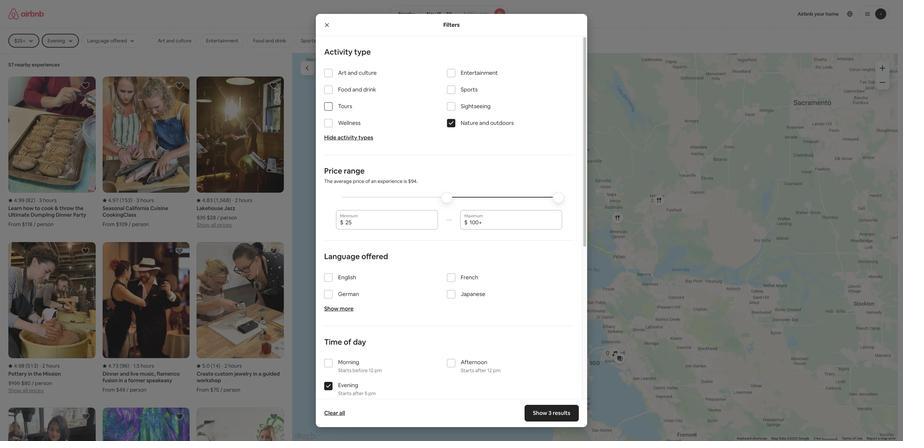 Task type: describe. For each thing, give the bounding box(es) containing it.
4.83
[[202, 197, 213, 204]]

how
[[23, 205, 34, 212]]

flamenco
[[157, 371, 180, 377]]

fusion
[[103, 377, 118, 384]]

starts for morning
[[338, 367, 352, 374]]

before
[[353, 367, 368, 374]]

show all prices button for show
[[8, 387, 43, 394]]

nature and outdoors
[[461, 119, 514, 127]]

add to wishlist image for seasonal california cuisine cookingclass from $109 / person
[[175, 81, 184, 90]]

/ inside lakehouse jazz $35 $28 / person show all prices
[[217, 214, 219, 221]]

add to wishlist image for 1.5 hours
[[175, 247, 184, 255]]

4.97 (153)
[[108, 197, 132, 204]]

range
[[344, 166, 365, 176]]

pottery in the mission $100 $80 / person show all prices
[[8, 371, 61, 394]]

price range the average price of an experience is $94.
[[324, 166, 418, 184]]

· for (96)
[[131, 363, 132, 369]]

· for (82)
[[37, 197, 38, 204]]

create custom jewelry in a guided workshop group
[[197, 242, 284, 393]]

57 nearby experiences
[[8, 62, 60, 68]]

/ inside seasonal california cuisine cookingclass from $109 / person
[[129, 221, 131, 228]]

wellness
[[338, 119, 361, 127]]

seasonal california cuisine cookingclass from $109 / person
[[103, 205, 168, 228]]

ultimate
[[8, 212, 30, 218]]

show all prices button for prices
[[197, 221, 232, 228]]

hours for in
[[46, 363, 60, 369]]

5.0 out of 5 average rating,  14 reviews image
[[197, 363, 220, 369]]

art inside button
[[158, 38, 165, 44]]

5 km button
[[812, 436, 840, 441]]

learn how to cook & throw the ultimate dumpling dinner party group
[[8, 77, 96, 228]]

–
[[443, 11, 445, 17]]

outdoors
[[490, 119, 514, 127]]

person inside seasonal california cuisine cookingclass from $109 / person
[[132, 221, 149, 228]]

average
[[334, 178, 352, 184]]

dinner inside dinner and live music, flamenco fusion in a former speakeasy from $49 / person
[[103, 371, 119, 377]]

art and culture inside filters dialog
[[338, 69, 377, 77]]

hours for and
[[141, 363, 154, 369]]

· 3 hours for to
[[37, 197, 57, 204]]

lakehouse
[[197, 205, 223, 212]]

$35
[[197, 214, 206, 221]]

clear all button
[[321, 406, 349, 420]]

· for (153)
[[134, 197, 135, 204]]

food inside food and drink "button"
[[253, 38, 264, 44]]

cuisine
[[150, 205, 168, 212]]

activity type
[[324, 47, 371, 57]]

/ inside pottery in the mission $100 $80 / person show all prices
[[32, 380, 34, 387]]

create custom jewelry in a guided workshop from $75 / person
[[197, 371, 280, 393]]

5 inside evening starts after 5 pm
[[365, 390, 367, 397]]

custom
[[215, 371, 233, 377]]

from inside learn how to cook & throw the ultimate dumpling dinner party from $118 / person
[[8, 221, 21, 228]]

4.73 out of 5 average rating,  96 reviews image
[[103, 363, 129, 369]]

person inside lakehouse jazz $35 $28 / person show all prices
[[220, 214, 237, 221]]

4.73 (96)
[[108, 363, 129, 369]]

5.0
[[202, 363, 210, 369]]

(513)
[[26, 363, 38, 369]]

4.99 out of 5 average rating,  82 reviews image
[[8, 197, 35, 204]]

use
[[857, 437, 863, 440]]

Tours button
[[324, 34, 349, 48]]

2 for (513)
[[42, 363, 45, 369]]

party
[[73, 212, 86, 218]]

Wellness button
[[392, 34, 424, 48]]

hide activity types
[[324, 134, 373, 141]]

all inside pottery in the mission $100 $80 / person show all prices
[[23, 387, 28, 394]]

4.83 (1,568)
[[202, 197, 231, 204]]

entertainment inside filters dialog
[[461, 69, 498, 77]]

nearby button
[[390, 6, 421, 22]]

$28
[[207, 214, 216, 221]]

km
[[817, 437, 821, 440]]

afternoon starts after 12 pm
[[461, 359, 501, 374]]

sightseeing
[[461, 103, 491, 110]]

prices inside pottery in the mission $100 $80 / person show all prices
[[29, 387, 43, 394]]

price
[[353, 178, 364, 184]]

culture inside button
[[176, 38, 191, 44]]

5.0 (14)
[[202, 363, 220, 369]]

person inside pottery in the mission $100 $80 / person show all prices
[[35, 380, 52, 387]]

the inside pottery in the mission $100 $80 / person show all prices
[[33, 371, 42, 377]]

· for (1,568)
[[232, 197, 233, 204]]

starts for afternoon
[[461, 367, 474, 374]]

guests
[[474, 11, 489, 17]]

drink inside "button"
[[275, 38, 286, 44]]

in inside 'create custom jewelry in a guided workshop from $75 / person'
[[253, 371, 257, 377]]

15
[[437, 11, 441, 17]]

all inside "button"
[[339, 409, 345, 417]]

pottery in the mission group
[[8, 242, 96, 394]]

/ inside learn how to cook & throw the ultimate dumpling dinner party from $118 / person
[[34, 221, 36, 228]]

sports inside button
[[301, 38, 316, 44]]

4.97 out of 5 average rating,  153 reviews image
[[103, 197, 132, 204]]

and inside dinner and live music, flamenco fusion in a former speakeasy from $49 / person
[[120, 371, 129, 377]]

Art and culture button
[[152, 34, 197, 48]]

Entertainment button
[[200, 34, 244, 48]]

afternoon
[[461, 359, 487, 366]]

starts for evening
[[338, 390, 352, 397]]

5 km
[[814, 437, 822, 440]]

dumpling
[[31, 212, 55, 218]]

tours
[[338, 103, 352, 110]]

create
[[197, 371, 213, 377]]

(14)
[[211, 363, 220, 369]]

of for time of day
[[344, 337, 351, 347]]

google image
[[294, 432, 317, 441]]

entertainment inside button
[[206, 38, 238, 44]]

after for afternoon
[[475, 367, 486, 374]]

12 for afternoon
[[487, 367, 492, 374]]

google map
showing 24 experiences. region
[[292, 53, 898, 441]]

to
[[35, 205, 40, 212]]

of for terms of use
[[853, 437, 856, 440]]

hours for how
[[43, 197, 57, 204]]

4.97
[[108, 197, 119, 204]]

©2023
[[787, 437, 798, 440]]

french
[[461, 274, 478, 281]]

nov 15 – 30
[[427, 11, 452, 17]]

4.99
[[14, 197, 24, 204]]

add guests
[[463, 11, 489, 17]]

$100
[[8, 380, 20, 387]]

1.5
[[133, 363, 140, 369]]

from inside seasonal california cuisine cookingclass from $109 / person
[[103, 221, 115, 228]]

$109
[[116, 221, 127, 228]]

the
[[324, 178, 333, 184]]

day
[[353, 337, 366, 347]]

4.73
[[108, 363, 119, 369]]

types
[[358, 134, 373, 141]]

4.98 (513)
[[14, 363, 38, 369]]

· for (513)
[[40, 363, 41, 369]]

map data ©2023 google
[[771, 437, 810, 440]]

cookingclass
[[103, 212, 136, 218]]

person inside dinner and live music, flamenco fusion in a former speakeasy from $49 / person
[[130, 387, 146, 393]]

terms
[[842, 437, 852, 440]]

guided
[[263, 371, 280, 377]]

lakehouse jazz group
[[197, 77, 284, 228]]

$ for second $ "text field" from the right
[[340, 219, 343, 226]]

food and drink inside "button"
[[253, 38, 286, 44]]

language offered
[[324, 252, 388, 261]]

german
[[338, 290, 359, 298]]

add
[[463, 11, 473, 17]]

morning starts before 12 pm
[[338, 359, 382, 374]]

4.98
[[14, 363, 24, 369]]

show 3 results
[[533, 409, 571, 417]]

culture inside filters dialog
[[359, 69, 377, 77]]

2 for (1,568)
[[235, 197, 238, 204]]

learn how to cook & throw the ultimate dumpling dinner party from $118 / person
[[8, 205, 86, 228]]

30
[[446, 11, 452, 17]]

show inside pottery in the mission $100 $80 / person show all prices
[[8, 387, 21, 394]]

and inside button
[[166, 38, 175, 44]]

pottery
[[8, 371, 27, 377]]

dinner and live music, flamenco fusion in a former speakeasy from $49 / person
[[103, 371, 180, 393]]

clear all
[[324, 409, 345, 417]]

· for (14)
[[222, 363, 223, 369]]



Task type: locate. For each thing, give the bounding box(es) containing it.
/ right $80
[[32, 380, 34, 387]]

add to wishlist image inside create custom jewelry in a guided workshop group
[[270, 247, 278, 255]]

person down jazz
[[220, 214, 237, 221]]

2 horizontal spatial 3
[[549, 409, 552, 417]]

0 horizontal spatial food
[[253, 38, 264, 44]]

english
[[338, 274, 356, 281]]

1 horizontal spatial food
[[338, 86, 351, 93]]

2 horizontal spatial 2
[[235, 197, 238, 204]]

after down evening
[[353, 390, 364, 397]]

evening starts after 5 pm
[[338, 382, 376, 397]]

1 vertical spatial art
[[338, 69, 347, 77]]

1 vertical spatial culture
[[359, 69, 377, 77]]

starts inside evening starts after 5 pm
[[338, 390, 352, 397]]

hours inside pottery in the mission 'group'
[[46, 363, 60, 369]]

from down the fusion
[[103, 387, 115, 393]]

0 horizontal spatial 5
[[365, 390, 367, 397]]

nov
[[427, 11, 436, 17]]

0 horizontal spatial sports
[[301, 38, 316, 44]]

a inside dinner and live music, flamenco fusion in a former speakeasy from $49 / person
[[124, 377, 127, 384]]

in inside dinner and live music, flamenco fusion in a former speakeasy from $49 / person
[[119, 377, 123, 384]]

2 horizontal spatial in
[[253, 371, 257, 377]]

starts inside afternoon starts after 12 pm
[[461, 367, 474, 374]]

0 horizontal spatial 2
[[42, 363, 45, 369]]

and inside "button"
[[266, 38, 274, 44]]

sports inside filters dialog
[[461, 86, 478, 93]]

starts down evening
[[338, 390, 352, 397]]

former
[[128, 377, 145, 384]]

0 horizontal spatial · 3 hours
[[37, 197, 57, 204]]

· right (14)
[[222, 363, 223, 369]]

· 2 hours
[[232, 197, 252, 204], [40, 363, 60, 369], [222, 363, 242, 369]]

0 vertical spatial the
[[75, 205, 83, 212]]

1 vertical spatial show all prices button
[[8, 387, 43, 394]]

more
[[340, 305, 354, 312]]

2 12 from the left
[[487, 367, 492, 374]]

· inside create custom jewelry in a guided workshop group
[[222, 363, 223, 369]]

a left map
[[878, 437, 880, 440]]

3 for 4.99 (82)
[[39, 197, 42, 204]]

· right (513)
[[40, 363, 41, 369]]

/ inside 'create custom jewelry in a guided workshop from $75 / person'
[[220, 387, 222, 393]]

2 $ from the left
[[464, 219, 468, 226]]

5 inside 5 km button
[[814, 437, 816, 440]]

hours up 'jewelry'
[[228, 363, 242, 369]]

add to wishlist image
[[81, 81, 90, 90], [175, 81, 184, 90], [270, 81, 278, 90], [270, 247, 278, 255], [175, 413, 184, 421], [270, 413, 278, 421]]

1 horizontal spatial in
[[119, 377, 123, 384]]

· 2 hours for jazz
[[232, 197, 252, 204]]

0 horizontal spatial 3
[[39, 197, 42, 204]]

1 horizontal spatial 12
[[487, 367, 492, 374]]

after inside afternoon starts after 12 pm
[[475, 367, 486, 374]]

0 horizontal spatial after
[[353, 390, 364, 397]]

show down $100
[[8, 387, 21, 394]]

· inside learn how to cook & throw the ultimate dumpling dinner party group
[[37, 197, 38, 204]]

zoom out image
[[880, 80, 885, 85]]

0 vertical spatial culture
[[176, 38, 191, 44]]

0 vertical spatial after
[[475, 367, 486, 374]]

pm inside evening starts after 5 pm
[[368, 390, 376, 397]]

· 2 hours for in
[[40, 363, 60, 369]]

food and drink inside filters dialog
[[338, 86, 376, 93]]

1 horizontal spatial all
[[211, 222, 216, 228]]

· inside pottery in the mission 'group'
[[40, 363, 41, 369]]

person inside 'create custom jewelry in a guided workshop from $75 / person'
[[224, 387, 240, 393]]

1 vertical spatial food
[[338, 86, 351, 93]]

(96)
[[120, 363, 129, 369]]

0 horizontal spatial show all prices button
[[8, 387, 43, 394]]

· up jazz
[[232, 197, 233, 204]]

food
[[253, 38, 264, 44], [338, 86, 351, 93]]

show all prices button down lakehouse on the top left of the page
[[197, 221, 232, 228]]

hours up the mission
[[46, 363, 60, 369]]

show all prices button
[[197, 221, 232, 228], [8, 387, 43, 394]]

after down afternoon
[[475, 367, 486, 374]]

show inside lakehouse jazz $35 $28 / person show all prices
[[197, 222, 210, 228]]

art inside filters dialog
[[338, 69, 347, 77]]

show more
[[324, 305, 354, 312]]

hours inside learn how to cook & throw the ultimate dumpling dinner party group
[[43, 197, 57, 204]]

the
[[75, 205, 83, 212], [33, 371, 42, 377]]

· inside lakehouse jazz group
[[232, 197, 233, 204]]

prices inside lakehouse jazz $35 $28 / person show all prices
[[217, 222, 232, 228]]

1 horizontal spatial dinner
[[103, 371, 119, 377]]

add to wishlist image for 2 hours
[[81, 247, 90, 255]]

show all prices button down pottery
[[8, 387, 43, 394]]

data
[[779, 437, 786, 440]]

after inside evening starts after 5 pm
[[353, 390, 364, 397]]

hide
[[324, 134, 336, 141]]

0 horizontal spatial culture
[[176, 38, 191, 44]]

3 inside learn how to cook & throw the ultimate dumpling dinner party group
[[39, 197, 42, 204]]

2 $ text field from the left
[[470, 219, 558, 226]]

all
[[211, 222, 216, 228], [23, 387, 28, 394], [339, 409, 345, 417]]

from down workshop
[[197, 387, 209, 393]]

3 up california
[[136, 197, 139, 204]]

nearby
[[398, 11, 415, 17]]

1 horizontal spatial drink
[[363, 86, 376, 93]]

· 2 hours up jazz
[[232, 197, 252, 204]]

1 horizontal spatial entertainment
[[461, 69, 498, 77]]

a up $49
[[124, 377, 127, 384]]

hours up music,
[[141, 363, 154, 369]]

12 right before
[[369, 367, 374, 374]]

results
[[553, 409, 571, 417]]

hours up cook on the left of the page
[[43, 197, 57, 204]]

hours for california
[[140, 197, 154, 204]]

experiences
[[32, 62, 60, 68]]

profile element
[[517, 0, 890, 28]]

1 vertical spatial 5
[[814, 437, 816, 440]]

0 vertical spatial of
[[365, 178, 370, 184]]

1 horizontal spatial of
[[365, 178, 370, 184]]

food and drink
[[253, 38, 286, 44], [338, 86, 376, 93]]

1 horizontal spatial $
[[464, 219, 468, 226]]

0 vertical spatial art and culture
[[158, 38, 191, 44]]

workshop
[[197, 377, 221, 384]]

of inside price range the average price of an experience is $94.
[[365, 178, 370, 184]]

1 horizontal spatial 2
[[224, 363, 227, 369]]

$ for first $ "text field" from the right
[[464, 219, 468, 226]]

1 horizontal spatial sports
[[461, 86, 478, 93]]

0 vertical spatial food and drink
[[253, 38, 286, 44]]

0 horizontal spatial art
[[158, 38, 165, 44]]

of left 'an'
[[365, 178, 370, 184]]

· 2 hours for custom
[[222, 363, 242, 369]]

keyboard shortcuts button
[[737, 436, 767, 441]]

activity
[[324, 47, 353, 57]]

1 horizontal spatial · 3 hours
[[134, 197, 154, 204]]

12 inside afternoon starts after 12 pm
[[487, 367, 492, 374]]

12 inside morning starts before 12 pm
[[369, 367, 374, 374]]

add to wishlist image for lakehouse jazz $35 $28 / person show all prices
[[270, 81, 278, 90]]

from left $109
[[103, 221, 115, 228]]

person down dumpling
[[37, 221, 54, 228]]

$ text field
[[345, 219, 434, 226], [470, 219, 558, 226]]

/ inside dinner and live music, flamenco fusion in a former speakeasy from $49 / person
[[126, 387, 129, 393]]

1 horizontal spatial art
[[338, 69, 347, 77]]

pm inside morning starts before 12 pm
[[375, 367, 382, 374]]

jewelry
[[234, 371, 252, 377]]

the right throw
[[75, 205, 83, 212]]

57
[[8, 62, 14, 68]]

from inside 'create custom jewelry in a guided workshop from $75 / person'
[[197, 387, 209, 393]]

· 2 hours inside create custom jewelry in a guided workshop group
[[222, 363, 242, 369]]

0 vertical spatial dinner
[[56, 212, 72, 218]]

terms of use
[[842, 437, 863, 440]]

music,
[[140, 371, 156, 377]]

a inside 'create custom jewelry in a guided workshop from $75 / person'
[[259, 371, 261, 377]]

1 vertical spatial sports
[[461, 86, 478, 93]]

an
[[371, 178, 377, 184]]

live
[[130, 371, 139, 377]]

pm for morning
[[375, 367, 382, 374]]

0 horizontal spatial dinner
[[56, 212, 72, 218]]

is
[[404, 178, 407, 184]]

None search field
[[390, 6, 508, 22]]

1 horizontal spatial after
[[475, 367, 486, 374]]

1 vertical spatial the
[[33, 371, 42, 377]]

type
[[354, 47, 371, 57]]

Food and drink button
[[247, 34, 292, 48]]

1 vertical spatial after
[[353, 390, 364, 397]]

/ right $118
[[34, 221, 36, 228]]

in inside pottery in the mission $100 $80 / person show all prices
[[28, 371, 32, 377]]

show
[[197, 222, 210, 228], [324, 305, 339, 312], [8, 387, 21, 394], [533, 409, 547, 417]]

none search field containing nearby
[[390, 6, 508, 22]]

a left 'guided' at the left bottom
[[259, 371, 261, 377]]

art and culture inside button
[[158, 38, 191, 44]]

hours right (1,568)
[[239, 197, 252, 204]]

add to wishlist image inside lakehouse jazz group
[[270, 81, 278, 90]]

hours for custom
[[228, 363, 242, 369]]

3 inside seasonal california cuisine cookingclass group
[[136, 197, 139, 204]]

· 2 hours inside pottery in the mission 'group'
[[40, 363, 60, 369]]

1 horizontal spatial food and drink
[[338, 86, 376, 93]]

· left 1.5
[[131, 363, 132, 369]]

from down ultimate
[[8, 221, 21, 228]]

the inside learn how to cook & throw the ultimate dumpling dinner party from $118 / person
[[75, 205, 83, 212]]

1 $ from the left
[[340, 219, 343, 226]]

map
[[881, 437, 888, 440]]

error
[[889, 437, 896, 440]]

0 vertical spatial prices
[[217, 222, 232, 228]]

from inside dinner and live music, flamenco fusion in a former speakeasy from $49 / person
[[103, 387, 115, 393]]

$49
[[116, 387, 125, 393]]

show all prices button inside pottery in the mission 'group'
[[8, 387, 43, 394]]

1 horizontal spatial 3
[[136, 197, 139, 204]]

Nature and outdoors button
[[426, 34, 485, 48]]

add to wishlist image inside learn how to cook & throw the ultimate dumpling dinner party group
[[81, 81, 90, 90]]

pm for evening
[[368, 390, 376, 397]]

the down (513)
[[33, 371, 42, 377]]

· 2 hours up custom
[[222, 363, 242, 369]]

5 left km
[[814, 437, 816, 440]]

report
[[867, 437, 877, 440]]

· right (82)
[[37, 197, 38, 204]]

starts down morning at the left bottom
[[338, 367, 352, 374]]

show left 'more'
[[324, 305, 339, 312]]

add to wishlist image for create custom jewelry in a guided workshop from $75 / person
[[270, 247, 278, 255]]

time of day
[[324, 337, 366, 347]]

2 up custom
[[224, 363, 227, 369]]

· 2 hours inside lakehouse jazz group
[[232, 197, 252, 204]]

clear
[[324, 409, 338, 417]]

· 3 hours for cuisine
[[134, 197, 154, 204]]

0 vertical spatial art
[[158, 38, 165, 44]]

food inside filters dialog
[[338, 86, 351, 93]]

0 vertical spatial show all prices button
[[197, 221, 232, 228]]

starts down afternoon
[[461, 367, 474, 374]]

0 horizontal spatial food and drink
[[253, 38, 286, 44]]

sports left tours button
[[301, 38, 316, 44]]

in down (513)
[[28, 371, 32, 377]]

12 down afternoon
[[487, 367, 492, 374]]

1 vertical spatial all
[[23, 387, 28, 394]]

1 · 3 hours from the left
[[37, 197, 57, 204]]

2 horizontal spatial of
[[853, 437, 856, 440]]

evening
[[338, 382, 358, 389]]

person down former
[[130, 387, 146, 393]]

1 horizontal spatial culture
[[359, 69, 377, 77]]

1 vertical spatial prices
[[29, 387, 43, 394]]

show 3 results link
[[525, 405, 579, 422]]

hours for jazz
[[239, 197, 252, 204]]

0 horizontal spatial art and culture
[[158, 38, 191, 44]]

1 vertical spatial entertainment
[[461, 69, 498, 77]]

pm
[[375, 367, 382, 374], [493, 367, 501, 374], [368, 390, 376, 397]]

1 $ text field from the left
[[345, 219, 434, 226]]

(82)
[[26, 197, 35, 204]]

price
[[324, 166, 342, 176]]

0 horizontal spatial prices
[[29, 387, 43, 394]]

report a map error
[[867, 437, 896, 440]]

of left day
[[344, 337, 351, 347]]

after for evening
[[353, 390, 364, 397]]

hours up california
[[140, 197, 154, 204]]

of left use
[[853, 437, 856, 440]]

prices down jazz
[[217, 222, 232, 228]]

(153)
[[120, 197, 132, 204]]

lakehouse jazz $35 $28 / person show all prices
[[197, 205, 237, 228]]

keyboard
[[737, 437, 752, 440]]

person inside learn how to cook & throw the ultimate dumpling dinner party from $118 / person
[[37, 221, 54, 228]]

dinner and live music, flamenco fusion in a former speakeasy group
[[103, 242, 190, 393]]

jazz
[[224, 205, 235, 212]]

0 vertical spatial sports
[[301, 38, 316, 44]]

2 inside lakehouse jazz group
[[235, 197, 238, 204]]

3 up to
[[39, 197, 42, 204]]

hours inside dinner and live music, flamenco fusion in a former speakeasy group
[[141, 363, 154, 369]]

seasonal california cuisine cookingclass group
[[103, 77, 190, 228]]

show more button
[[324, 305, 354, 312]]

in up $49
[[119, 377, 123, 384]]

1 horizontal spatial a
[[259, 371, 261, 377]]

all down $80
[[23, 387, 28, 394]]

1 12 from the left
[[369, 367, 374, 374]]

2 vertical spatial of
[[853, 437, 856, 440]]

· 3 hours up california
[[134, 197, 154, 204]]

show left results
[[533, 409, 547, 417]]

1 horizontal spatial prices
[[217, 222, 232, 228]]

person right the $75
[[224, 387, 240, 393]]

2 horizontal spatial all
[[339, 409, 345, 417]]

prices down $80
[[29, 387, 43, 394]]

0 horizontal spatial entertainment
[[206, 38, 238, 44]]

nature
[[461, 119, 478, 127]]

· inside dinner and live music, flamenco fusion in a former speakeasy group
[[131, 363, 132, 369]]

/ right $109
[[129, 221, 131, 228]]

0 vertical spatial all
[[211, 222, 216, 228]]

$80
[[21, 380, 31, 387]]

1 horizontal spatial 5
[[814, 437, 816, 440]]

person down california
[[132, 221, 149, 228]]

0 vertical spatial drink
[[275, 38, 286, 44]]

starts inside morning starts before 12 pm
[[338, 367, 352, 374]]

12
[[369, 367, 374, 374], [487, 367, 492, 374]]

/ right '$28'
[[217, 214, 219, 221]]

$94.
[[408, 178, 418, 184]]

add guests button
[[457, 6, 508, 22]]

1 horizontal spatial $ text field
[[470, 219, 558, 226]]

2 inside pottery in the mission 'group'
[[42, 363, 45, 369]]

3
[[39, 197, 42, 204], [136, 197, 139, 204], [549, 409, 552, 417]]

0 horizontal spatial all
[[23, 387, 28, 394]]

0 horizontal spatial a
[[124, 377, 127, 384]]

zoom in image
[[880, 65, 885, 71]]

speakeasy
[[146, 377, 172, 384]]

pm for afternoon
[[493, 367, 501, 374]]

0 vertical spatial 5
[[365, 390, 367, 397]]

0 horizontal spatial $ text field
[[345, 219, 434, 226]]

2 · 3 hours from the left
[[134, 197, 154, 204]]

3 for 4.97 (153)
[[136, 197, 139, 204]]

hours inside seasonal california cuisine cookingclass group
[[140, 197, 154, 204]]

· 2 hours up the mission
[[40, 363, 60, 369]]

0 vertical spatial food
[[253, 38, 264, 44]]

5 down before
[[365, 390, 367, 397]]

dinner down 4.73
[[103, 371, 119, 377]]

0 horizontal spatial the
[[33, 371, 42, 377]]

1 horizontal spatial the
[[75, 205, 83, 212]]

2 up the mission
[[42, 363, 45, 369]]

2 horizontal spatial a
[[878, 437, 880, 440]]

1 vertical spatial drink
[[363, 86, 376, 93]]

0 vertical spatial entertainment
[[206, 38, 238, 44]]

keyboard shortcuts
[[737, 437, 767, 440]]

$
[[340, 219, 343, 226], [464, 219, 468, 226]]

·
[[37, 197, 38, 204], [134, 197, 135, 204], [232, 197, 233, 204], [40, 363, 41, 369], [131, 363, 132, 369], [222, 363, 223, 369]]

add to wishlist image for learn how to cook & throw the ultimate dumpling dinner party from $118 / person
[[81, 81, 90, 90]]

nearby
[[15, 62, 31, 68]]

· 3 hours inside seasonal california cuisine cookingclass group
[[134, 197, 154, 204]]

Sightseeing button
[[351, 34, 389, 48]]

learn
[[8, 205, 22, 212]]

terms of use link
[[842, 437, 863, 440]]

0 horizontal spatial drink
[[275, 38, 286, 44]]

2 inside create custom jewelry in a guided workshop group
[[224, 363, 227, 369]]

/ right the $75
[[220, 387, 222, 393]]

1 vertical spatial art and culture
[[338, 69, 377, 77]]

show down $35
[[197, 222, 210, 228]]

add to wishlist image
[[81, 247, 90, 255], [175, 247, 184, 255], [81, 413, 90, 421]]

1 vertical spatial food and drink
[[338, 86, 376, 93]]

all right clear
[[339, 409, 345, 417]]

0 horizontal spatial 12
[[369, 367, 374, 374]]

dinner inside learn how to cook & throw the ultimate dumpling dinner party from $118 / person
[[56, 212, 72, 218]]

art
[[158, 38, 165, 44], [338, 69, 347, 77]]

· right (153)
[[134, 197, 135, 204]]

from
[[8, 221, 21, 228], [103, 221, 115, 228], [103, 387, 115, 393], [197, 387, 209, 393]]

3 inside filters dialog
[[549, 409, 552, 417]]

map
[[771, 437, 778, 440]]

· inside seasonal california cuisine cookingclass group
[[134, 197, 135, 204]]

Sports button
[[295, 34, 322, 48]]

in right 'jewelry'
[[253, 371, 257, 377]]

2 for (14)
[[224, 363, 227, 369]]

filters dialog
[[316, 14, 587, 441]]

nov 15 – 30 button
[[421, 6, 458, 22]]

2 up jazz
[[235, 197, 238, 204]]

all inside lakehouse jazz $35 $28 / person show all prices
[[211, 222, 216, 228]]

1 horizontal spatial show all prices button
[[197, 221, 232, 228]]

add to wishlist image inside seasonal california cuisine cookingclass group
[[175, 81, 184, 90]]

12 for morning
[[369, 367, 374, 374]]

· 3 hours up cook on the left of the page
[[37, 197, 57, 204]]

1 vertical spatial dinner
[[103, 371, 119, 377]]

dinner left the party
[[56, 212, 72, 218]]

2 vertical spatial all
[[339, 409, 345, 417]]

pm inside afternoon starts after 12 pm
[[493, 367, 501, 374]]

sports up sightseeing
[[461, 86, 478, 93]]

show all prices button inside lakehouse jazz group
[[197, 221, 232, 228]]

0 horizontal spatial of
[[344, 337, 351, 347]]

cook
[[41, 205, 54, 212]]

hours inside lakehouse jazz group
[[239, 197, 252, 204]]

0 horizontal spatial in
[[28, 371, 32, 377]]

1 horizontal spatial art and culture
[[338, 69, 377, 77]]

prices
[[217, 222, 232, 228], [29, 387, 43, 394]]

person down the mission
[[35, 380, 52, 387]]

offered
[[361, 252, 388, 261]]

4.83 out of 5 average rating,  1,568 reviews image
[[197, 197, 231, 204]]

activity
[[338, 134, 357, 141]]

/ right $49
[[126, 387, 129, 393]]

drink inside filters dialog
[[363, 86, 376, 93]]

1 vertical spatial of
[[344, 337, 351, 347]]

3 left results
[[549, 409, 552, 417]]

· 3 hours inside learn how to cook & throw the ultimate dumpling dinner party group
[[37, 197, 57, 204]]

all down '$28'
[[211, 222, 216, 228]]

hours inside create custom jewelry in a guided workshop group
[[228, 363, 242, 369]]

0 horizontal spatial $
[[340, 219, 343, 226]]

4.98 out of 5 average rating,  513 reviews image
[[8, 363, 38, 369]]



Task type: vqa. For each thing, say whether or not it's contained in the screenshot.
· inside THE DINNER AND LIVE MUSIC, FLAMENCO FUSION IN A FORMER SPEAKEASY Group
yes



